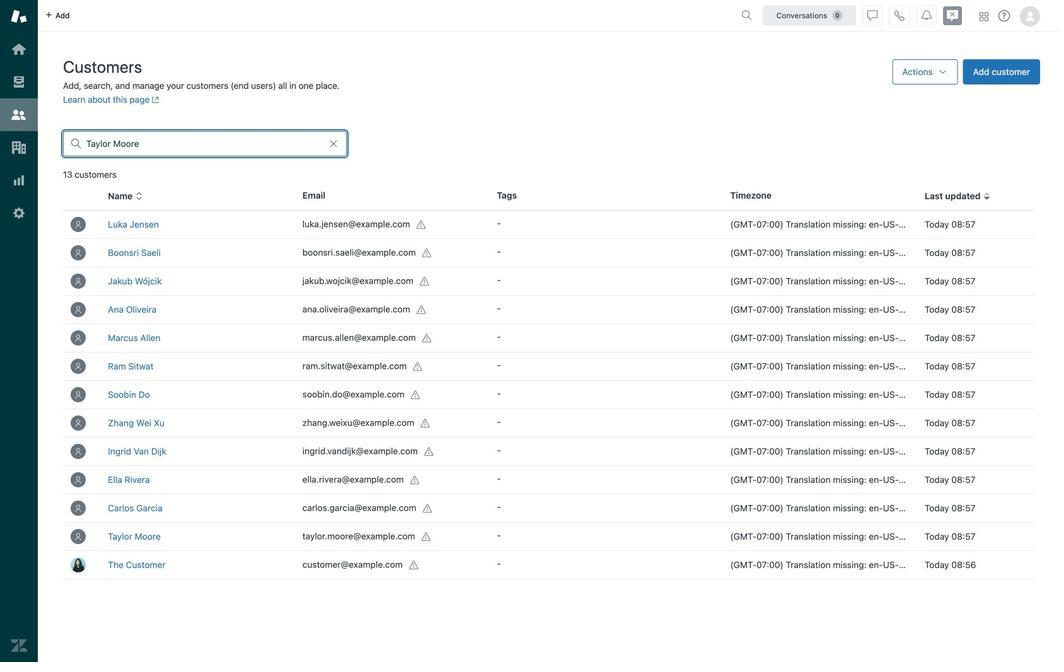 Task type: vqa. For each thing, say whether or not it's contained in the screenshot.
footer
no



Task type: locate. For each thing, give the bounding box(es) containing it.
organizations image
[[11, 139, 27, 156]]

notifications image
[[922, 10, 932, 20]]

unverified email image
[[417, 220, 427, 230], [422, 248, 432, 258], [420, 277, 430, 287], [417, 305, 427, 315], [413, 362, 423, 372], [411, 390, 421, 400], [421, 419, 431, 429], [424, 447, 434, 457], [409, 560, 419, 571]]

zendesk support image
[[11, 8, 27, 25]]

zendesk products image
[[980, 12, 989, 21]]

admin image
[[11, 205, 27, 221]]

get help image
[[999, 10, 1010, 21]]

get started image
[[11, 41, 27, 57]]

reporting image
[[11, 172, 27, 189]]

unverified email image
[[422, 333, 432, 343], [410, 475, 420, 485], [423, 504, 433, 514], [422, 532, 432, 542]]



Task type: describe. For each thing, give the bounding box(es) containing it.
(opens in a new tab) image
[[150, 96, 159, 104]]

views image
[[11, 74, 27, 90]]

zendesk image
[[11, 638, 27, 654]]

main element
[[0, 0, 38, 662]]

zendesk chat image
[[943, 6, 962, 25]]

customers image
[[11, 107, 27, 123]]

button displays agent's chat status as invisible. image
[[868, 10, 878, 20]]

Search customers field
[[86, 138, 324, 149]]

x icon image
[[329, 139, 339, 149]]



